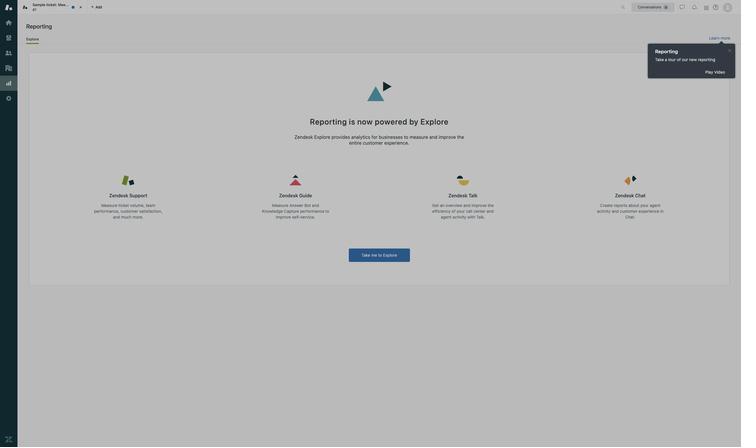 Task type: describe. For each thing, give the bounding box(es) containing it.
activity inside get an overview and improve the efficiency of your call center and agent activity with talk.
[[453, 215, 466, 220]]

and inside the zendesk explore provides analytics for businesses to measure and improve the entire customer experience.
[[429, 134, 437, 140]]

#1
[[33, 7, 36, 12]]

close image
[[78, 4, 84, 10]]

✕ link
[[728, 48, 731, 53]]

main element
[[0, 0, 17, 447]]

reporting for reporting take a tour of our new reporting
[[655, 49, 678, 54]]

zendesk for zendesk explore provides analytics for businesses to measure and improve the entire customer experience.
[[294, 134, 313, 140]]

the inside the zendesk explore provides analytics for businesses to measure and improve the entire customer experience.
[[457, 134, 464, 140]]

ticket inside sample ticket: meet the ticket #1
[[74, 3, 84, 7]]

ticket inside measure ticket volume, team performance, customer satisfaction, and much more.
[[118, 203, 129, 208]]

talk
[[469, 193, 478, 198]]

and up call
[[463, 203, 470, 208]]

explore right by
[[421, 117, 449, 126]]

of inside get an overview and improve the efficiency of your call center and agent activity with talk.
[[452, 209, 455, 214]]

reporting for reporting
[[26, 23, 52, 30]]

zendesk guide
[[279, 193, 312, 198]]

support
[[129, 193, 147, 198]]

for
[[372, 134, 378, 140]]

efficiency
[[432, 209, 451, 214]]

views image
[[5, 34, 13, 42]]

zendesk support
[[109, 193, 147, 198]]

call
[[466, 209, 472, 214]]

by
[[409, 117, 419, 126]]

businesses
[[379, 134, 403, 140]]

talk.
[[476, 215, 485, 220]]

experience
[[639, 209, 659, 214]]

explore right views icon
[[26, 37, 39, 41]]

an
[[440, 203, 445, 208]]

ticket:
[[46, 3, 57, 7]]

play video
[[705, 70, 725, 75]]

meet
[[58, 3, 67, 7]]

to inside the zendesk explore provides analytics for businesses to measure and improve the entire customer experience.
[[404, 134, 408, 140]]

sample ticket: meet the ticket #1
[[33, 3, 84, 12]]

measure for zendesk guide
[[272, 203, 288, 208]]

zendesk for zendesk talk
[[448, 193, 467, 198]]

now
[[357, 117, 373, 126]]

get started image
[[5, 19, 13, 26]]

create reports about your agent activity and customer experience in chat.
[[597, 203, 664, 220]]

take inside reporting take a tour of our new reporting
[[655, 57, 664, 62]]

tour
[[668, 57, 676, 62]]

reporting
[[698, 57, 715, 62]]

answer
[[289, 203, 303, 208]]

a
[[665, 57, 667, 62]]

improve inside the zendesk explore provides analytics for businesses to measure and improve the entire customer experience.
[[439, 134, 456, 140]]

play video button
[[700, 69, 731, 75]]

our
[[682, 57, 688, 62]]

overview
[[446, 203, 462, 208]]

team
[[146, 203, 155, 208]]

bot
[[304, 203, 311, 208]]

create
[[600, 203, 613, 208]]

video
[[714, 70, 725, 75]]

more.
[[133, 215, 143, 220]]

new
[[689, 57, 697, 62]]

zendesk for zendesk chat
[[615, 193, 634, 198]]

explore inside button
[[383, 253, 397, 258]]

entire
[[349, 140, 362, 146]]

service.
[[301, 215, 315, 220]]

and right center
[[487, 209, 494, 214]]

agent inside get an overview and improve the efficiency of your call center and agent activity with talk.
[[441, 215, 452, 220]]

with
[[467, 215, 475, 220]]

chat.
[[625, 215, 635, 220]]

play
[[705, 70, 713, 75]]

✕
[[728, 48, 731, 53]]

much
[[121, 215, 132, 220]]

get an overview and improve the efficiency of your call center and agent activity with talk.
[[432, 203, 494, 220]]



Task type: locate. For each thing, give the bounding box(es) containing it.
analytics
[[351, 134, 370, 140]]

measure
[[410, 134, 428, 140]]

the inside get an overview and improve the efficiency of your call center and agent activity with talk.
[[488, 203, 494, 208]]

ticket right meet
[[74, 3, 84, 7]]

and left much
[[113, 215, 120, 220]]

experience.
[[384, 140, 409, 146]]

agent
[[650, 203, 661, 208], [441, 215, 452, 220]]

tab containing sample ticket: meet the ticket
[[17, 0, 87, 15]]

and down reports
[[612, 209, 619, 214]]

0 horizontal spatial improve
[[276, 215, 291, 220]]

your left call
[[457, 209, 465, 214]]

improve up center
[[472, 203, 487, 208]]

0 horizontal spatial ticket
[[74, 3, 84, 7]]

to right performance
[[325, 209, 329, 214]]

zendesk for zendesk support
[[109, 193, 128, 198]]

0 vertical spatial your
[[640, 203, 649, 208]]

to up experience.
[[404, 134, 408, 140]]

1 vertical spatial the
[[457, 134, 464, 140]]

customer up chat. at the right top
[[620, 209, 638, 214]]

and inside measure ticket volume, team performance, customer satisfaction, and much more.
[[113, 215, 120, 220]]

is
[[349, 117, 355, 126]]

customer up much
[[121, 209, 138, 214]]

to inside button
[[378, 253, 382, 258]]

activity down call
[[453, 215, 466, 220]]

2 measure from the left
[[272, 203, 288, 208]]

1 horizontal spatial take
[[655, 57, 664, 62]]

measure inside measure answer bot and knowledge capture performance to improve self-service.
[[272, 203, 288, 208]]

measure answer bot and knowledge capture performance to improve self-service.
[[262, 203, 329, 220]]

0 horizontal spatial take
[[362, 253, 370, 258]]

tab
[[17, 0, 87, 15]]

0 vertical spatial improve
[[439, 134, 456, 140]]

take
[[655, 57, 664, 62], [362, 253, 370, 258]]

2 vertical spatial reporting
[[310, 117, 347, 126]]

agent inside create reports about your agent activity and customer experience in chat.
[[650, 203, 661, 208]]

1 vertical spatial of
[[452, 209, 455, 214]]

and inside measure answer bot and knowledge capture performance to improve self-service.
[[312, 203, 319, 208]]

customer inside create reports about your agent activity and customer experience in chat.
[[620, 209, 638, 214]]

0 vertical spatial ticket
[[74, 3, 84, 7]]

improve inside measure answer bot and knowledge capture performance to improve self-service.
[[276, 215, 291, 220]]

customer inside the zendesk explore provides analytics for businesses to measure and improve the entire customer experience.
[[363, 140, 383, 146]]

learn more
[[709, 36, 730, 40]]

1 horizontal spatial your
[[640, 203, 649, 208]]

measure up knowledge
[[272, 203, 288, 208]]

1 horizontal spatial reporting
[[310, 117, 347, 126]]

1 horizontal spatial ticket
[[118, 203, 129, 208]]

learn
[[709, 36, 720, 40]]

take left a
[[655, 57, 664, 62]]

1 vertical spatial agent
[[441, 215, 452, 220]]

1 vertical spatial activity
[[453, 215, 466, 220]]

conversations
[[638, 5, 661, 9]]

0 vertical spatial the
[[68, 3, 73, 7]]

1 horizontal spatial agent
[[650, 203, 661, 208]]

get
[[432, 203, 439, 208]]

activity inside create reports about your agent activity and customer experience in chat.
[[597, 209, 611, 214]]

and inside create reports about your agent activity and customer experience in chat.
[[612, 209, 619, 214]]

reports
[[614, 203, 627, 208]]

in
[[660, 209, 664, 214]]

1 horizontal spatial measure
[[272, 203, 288, 208]]

2 horizontal spatial to
[[404, 134, 408, 140]]

of left "our"
[[677, 57, 681, 62]]

2 horizontal spatial the
[[488, 203, 494, 208]]

zendesk products image
[[704, 6, 708, 10]]

reporting inside reporting take a tour of our new reporting
[[655, 49, 678, 54]]

take left me
[[362, 253, 370, 258]]

reporting up provides
[[310, 117, 347, 126]]

customer inside measure ticket volume, team performance, customer satisfaction, and much more.
[[121, 209, 138, 214]]

of
[[677, 57, 681, 62], [452, 209, 455, 214]]

of down overview
[[452, 209, 455, 214]]

more
[[721, 36, 730, 40]]

2 horizontal spatial customer
[[620, 209, 638, 214]]

1 horizontal spatial to
[[378, 253, 382, 258]]

provides
[[332, 134, 350, 140]]

1 horizontal spatial the
[[457, 134, 464, 140]]

to inside measure answer bot and knowledge capture performance to improve self-service.
[[325, 209, 329, 214]]

improve right measure at top
[[439, 134, 456, 140]]

2 vertical spatial improve
[[276, 215, 291, 220]]

1 horizontal spatial activity
[[597, 209, 611, 214]]

measure inside measure ticket volume, team performance, customer satisfaction, and much more.
[[101, 203, 117, 208]]

your
[[640, 203, 649, 208], [457, 209, 465, 214]]

1 vertical spatial your
[[457, 209, 465, 214]]

reporting for reporting is now powered by explore
[[310, 117, 347, 126]]

ticket down zendesk support
[[118, 203, 129, 208]]

powered
[[375, 117, 407, 126]]

0 horizontal spatial reporting
[[26, 23, 52, 30]]

and up performance
[[312, 203, 319, 208]]

me
[[371, 253, 377, 258]]

get help image
[[713, 5, 718, 10]]

tabs tab list
[[17, 0, 615, 15]]

explore left provides
[[314, 134, 330, 140]]

measure
[[101, 203, 117, 208], [272, 203, 288, 208]]

chat
[[635, 193, 646, 198]]

and
[[429, 134, 437, 140], [312, 203, 319, 208], [463, 203, 470, 208], [487, 209, 494, 214], [612, 209, 619, 214], [113, 215, 120, 220]]

0 horizontal spatial to
[[325, 209, 329, 214]]

1 horizontal spatial improve
[[439, 134, 456, 140]]

customer
[[363, 140, 383, 146], [121, 209, 138, 214], [620, 209, 638, 214]]

improve down capture
[[276, 215, 291, 220]]

satisfaction,
[[139, 209, 162, 214]]

reporting up a
[[655, 49, 678, 54]]

your up experience
[[640, 203, 649, 208]]

0 vertical spatial of
[[677, 57, 681, 62]]

improve inside get an overview and improve the efficiency of your call center and agent activity with talk.
[[472, 203, 487, 208]]

0 horizontal spatial the
[[68, 3, 73, 7]]

measure for zendesk support
[[101, 203, 117, 208]]

zendesk for zendesk guide
[[279, 193, 298, 198]]

1 vertical spatial reporting
[[655, 49, 678, 54]]

explore link
[[26, 37, 39, 44]]

improve
[[439, 134, 456, 140], [472, 203, 487, 208], [276, 215, 291, 220]]

performance,
[[94, 209, 119, 214]]

zendesk inside the zendesk explore provides analytics for businesses to measure and improve the entire customer experience.
[[294, 134, 313, 140]]

0 vertical spatial agent
[[650, 203, 661, 208]]

capture
[[284, 209, 299, 214]]

0 vertical spatial reporting
[[26, 23, 52, 30]]

0 horizontal spatial your
[[457, 209, 465, 214]]

reporting is now powered by explore
[[310, 117, 449, 126]]

1 vertical spatial take
[[362, 253, 370, 258]]

conversations button
[[632, 2, 675, 12]]

reporting
[[26, 23, 52, 30], [655, 49, 678, 54], [310, 117, 347, 126]]

ticket
[[74, 3, 84, 7], [118, 203, 129, 208]]

0 horizontal spatial customer
[[121, 209, 138, 214]]

customer down for
[[363, 140, 383, 146]]

to
[[404, 134, 408, 140], [325, 209, 329, 214], [378, 253, 382, 258]]

2 vertical spatial the
[[488, 203, 494, 208]]

2 horizontal spatial reporting
[[655, 49, 678, 54]]

2 horizontal spatial improve
[[472, 203, 487, 208]]

agent down efficiency
[[441, 215, 452, 220]]

your inside create reports about your agent activity and customer experience in chat.
[[640, 203, 649, 208]]

0 horizontal spatial agent
[[441, 215, 452, 220]]

0 vertical spatial to
[[404, 134, 408, 140]]

agent up experience
[[650, 203, 661, 208]]

0 horizontal spatial activity
[[453, 215, 466, 220]]

activity
[[597, 209, 611, 214], [453, 215, 466, 220]]

zendesk explore provides analytics for businesses to measure and improve the entire customer experience.
[[294, 134, 464, 146]]

reporting image
[[5, 79, 13, 87]]

to right me
[[378, 253, 382, 258]]

measure up performance,
[[101, 203, 117, 208]]

1 vertical spatial improve
[[472, 203, 487, 208]]

activity down create
[[597, 209, 611, 214]]

the
[[68, 3, 73, 7], [457, 134, 464, 140], [488, 203, 494, 208]]

1 vertical spatial ticket
[[118, 203, 129, 208]]

about
[[628, 203, 639, 208]]

the inside sample ticket: meet the ticket #1
[[68, 3, 73, 7]]

measure ticket volume, team performance, customer satisfaction, and much more.
[[94, 203, 162, 220]]

organizations image
[[5, 64, 13, 72]]

guide
[[299, 193, 312, 198]]

self-
[[292, 215, 301, 220]]

0 vertical spatial activity
[[597, 209, 611, 214]]

0 horizontal spatial measure
[[101, 203, 117, 208]]

2 vertical spatial to
[[378, 253, 382, 258]]

reporting take a tour of our new reporting
[[655, 49, 715, 62]]

and right measure at top
[[429, 134, 437, 140]]

customers image
[[5, 49, 13, 57]]

0 vertical spatial take
[[655, 57, 664, 62]]

reporting up explore link
[[26, 23, 52, 30]]

explore right me
[[383, 253, 397, 258]]

zendesk talk
[[448, 193, 478, 198]]

1 horizontal spatial of
[[677, 57, 681, 62]]

your inside get an overview and improve the efficiency of your call center and agent activity with talk.
[[457, 209, 465, 214]]

learn more link
[[709, 36, 730, 41]]

0 horizontal spatial of
[[452, 209, 455, 214]]

explore inside the zendesk explore provides analytics for businesses to measure and improve the entire customer experience.
[[314, 134, 330, 140]]

volume,
[[130, 203, 145, 208]]

explore
[[26, 37, 39, 41], [421, 117, 449, 126], [314, 134, 330, 140], [383, 253, 397, 258]]

take inside button
[[362, 253, 370, 258]]

zendesk
[[294, 134, 313, 140], [109, 193, 128, 198], [279, 193, 298, 198], [448, 193, 467, 198], [615, 193, 634, 198]]

1 measure from the left
[[101, 203, 117, 208]]

zendesk support image
[[5, 4, 13, 11]]

1 horizontal spatial customer
[[363, 140, 383, 146]]

knowledge
[[262, 209, 283, 214]]

center
[[474, 209, 486, 214]]

zendesk image
[[5, 436, 13, 443]]

zendesk chat
[[615, 193, 646, 198]]

performance
[[300, 209, 324, 214]]

take me to explore
[[362, 253, 397, 258]]

admin image
[[5, 95, 13, 102]]

of inside reporting take a tour of our new reporting
[[677, 57, 681, 62]]

take me to explore button
[[349, 249, 410, 262]]

1 vertical spatial to
[[325, 209, 329, 214]]

sample
[[33, 3, 45, 7]]



Task type: vqa. For each thing, say whether or not it's contained in the screenshot.
the bottommost activity
yes



